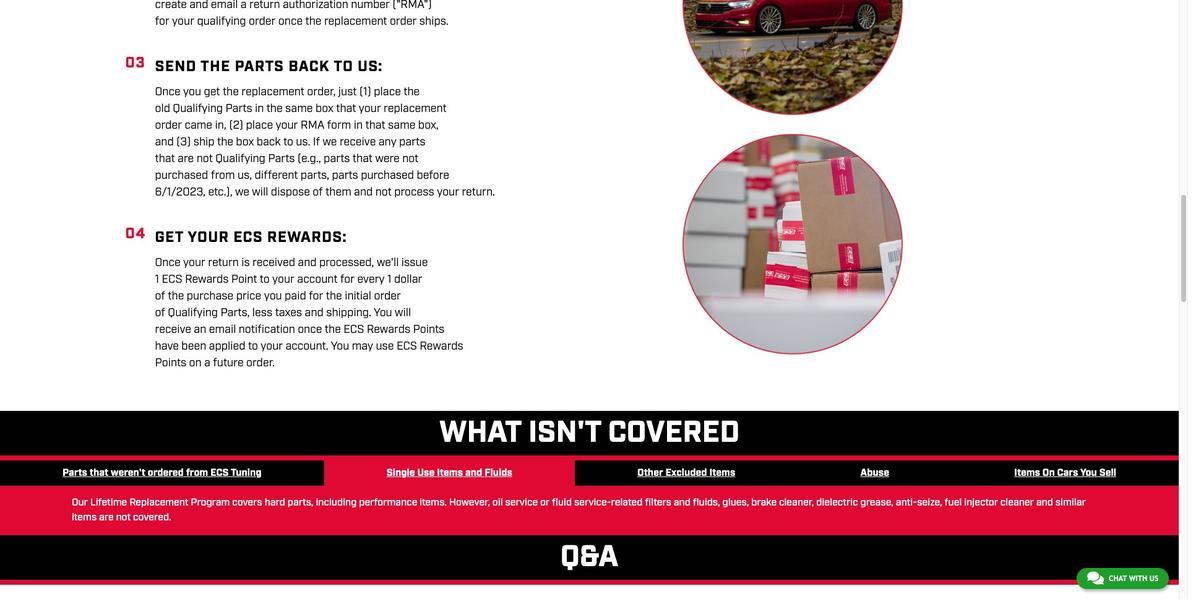 Task type: vqa. For each thing, say whether or not it's contained in the screenshot.
Shop Our Clearance Sale - Up To 80% Off
no



Task type: locate. For each thing, give the bounding box(es) containing it.
email
[[209, 322, 236, 337]]

0 horizontal spatial you
[[331, 339, 349, 354]]

that down just
[[336, 102, 356, 116]]

will down dollar
[[395, 306, 411, 321]]

1 vertical spatial receive
[[155, 322, 191, 337]]

parts, down (e.g.,
[[301, 168, 329, 183]]

for down the account
[[309, 289, 323, 304]]

parts right (e.g.,
[[324, 152, 350, 167]]

replacement
[[129, 496, 188, 509]]

parts up the our
[[63, 467, 87, 480]]

box down (2)
[[236, 135, 254, 150]]

will inside once you get the replacement order, just (1) place the old qualifying parts in the same box that your replacement order came in, (2) place your rma form in that same box, and (3) ship the box back to us. if we receive any parts that are not qualifying parts (e.g., parts that were not purchased from us, different parts, parts purchased before 6/1/2023, etc.), we will dispose of them and not process your return.
[[252, 185, 268, 200]]

not down ship
[[197, 152, 213, 167]]

once inside once your return is received and processed, we'll issue 1 ecs rewards point to your account for every 1 dollar of the purchase price you paid for the initial order of qualifying parts, less taxes and shipping. you will receive an email notification once the ecs rewards points have been applied to your account. you may use ecs rewards points on a future order.
[[155, 256, 181, 270]]

once up back
[[278, 14, 303, 29]]

box down order,
[[316, 102, 334, 116]]

of inside once you get the replacement order, just (1) place the old qualifying parts in the same box that your replacement order came in, (2) place your rma form in that same box, and (3) ship the box back to us. if we receive any parts that are not qualifying parts (e.g., parts that were not purchased from us, different parts, parts purchased before 6/1/2023, etc.), we will dispose of them and not process your return.
[[313, 185, 323, 200]]

0 vertical spatial rewards
[[185, 272, 229, 287]]

1 vertical spatial will
[[395, 306, 411, 321]]

of
[[313, 185, 323, 200], [155, 289, 165, 304], [155, 306, 165, 321]]

price
[[236, 289, 261, 304]]

them
[[326, 185, 351, 200]]

1 vertical spatial box
[[236, 135, 254, 150]]

of up have
[[155, 306, 165, 321]]

box
[[316, 102, 334, 116], [236, 135, 254, 150]]

1 horizontal spatial 1
[[387, 272, 392, 287]]

once for get your ecs rewards:
[[155, 256, 181, 270]]

you inside once your return is received and processed, we'll issue 1 ecs rewards point to your account for every 1 dollar of the purchase price you paid for the initial order of qualifying parts, less taxes and shipping. you will receive an email notification once the ecs rewards points have been applied to your account. you may use ecs rewards points on a future order.
[[264, 289, 282, 304]]

receive down form
[[340, 135, 376, 150]]

0 horizontal spatial same
[[285, 102, 313, 116]]

replacement down send the parts back to us:
[[242, 85, 304, 100]]

of left them
[[313, 185, 323, 200]]

our
[[72, 496, 88, 509]]

grease,
[[861, 496, 894, 509]]

similar
[[1056, 496, 1086, 509]]

account
[[297, 272, 338, 287]]

points down dollar
[[413, 322, 445, 337]]

0 horizontal spatial items
[[437, 467, 463, 480]]

1 horizontal spatial parts
[[226, 102, 252, 116]]

parts, inside our lifetime replacement program covers hard parts, including performance items.  however, oil service or fluid service-related filters and fluids, glues, brake cleaner, dielectric grease, anti-seize, fuel injector cleaner and similar items are not covered.
[[288, 496, 314, 509]]

receive up have
[[155, 322, 191, 337]]

form
[[327, 118, 351, 133]]

cleaner
[[1001, 496, 1034, 509]]

processed,
[[319, 256, 374, 270]]

1 horizontal spatial receive
[[340, 135, 376, 150]]

1 horizontal spatial items
[[710, 467, 735, 480]]

us,
[[238, 168, 252, 183]]

1 vertical spatial once
[[155, 256, 181, 270]]

parts down box,
[[399, 135, 425, 150]]

from inside button
[[186, 467, 208, 480]]

your
[[172, 14, 194, 29], [359, 102, 381, 116], [276, 118, 298, 133], [437, 185, 459, 200], [183, 256, 205, 270], [272, 272, 295, 287], [261, 339, 283, 354]]

you up less
[[264, 289, 282, 304]]

0 vertical spatial receive
[[340, 135, 376, 150]]

ecs down shipping. at bottom
[[344, 322, 364, 337]]

back
[[289, 57, 330, 77]]

0 vertical spatial are
[[178, 152, 194, 167]]

0 horizontal spatial box
[[236, 135, 254, 150]]

2 vertical spatial qualifying
[[168, 306, 218, 321]]

order inside once you get the replacement order, just (1) place the old qualifying parts in the same box that your replacement order came in, (2) place your rma form in that same box, and (3) ship the box back to us. if we receive any parts that are not qualifying parts (e.g., parts that were not purchased from us, different parts, parts purchased before 6/1/2023, etc.), we will dispose of them and not process your return.
[[155, 118, 182, 133]]

parts, inside once you get the replacement order, just (1) place the old qualifying parts in the same box that your replacement order came in, (2) place your rma form in that same box, and (3) ship the box back to us. if we receive any parts that are not qualifying parts (e.g., parts that were not purchased from us, different parts, parts purchased before 6/1/2023, etc.), we will dispose of them and not process your return.
[[301, 168, 329, 183]]

you
[[374, 306, 392, 321], [331, 339, 349, 354], [1081, 467, 1097, 480]]

1 vertical spatial parts
[[268, 152, 295, 167]]

2 1 from the left
[[387, 272, 392, 287]]

in up back
[[255, 102, 264, 116]]

box,
[[418, 118, 439, 133]]

1 horizontal spatial will
[[395, 306, 411, 321]]

0 vertical spatial will
[[252, 185, 268, 200]]

0 horizontal spatial we
[[235, 185, 249, 200]]

single
[[387, 467, 415, 480]]

place up back
[[246, 118, 273, 133]]

items up the 'glues,'
[[710, 467, 735, 480]]

0 horizontal spatial 1
[[155, 272, 159, 287]]

same up rma
[[285, 102, 313, 116]]

for up send
[[155, 14, 169, 29]]

0 vertical spatial place
[[374, 85, 401, 100]]

your left qualifying
[[172, 14, 194, 29]]

will
[[252, 185, 268, 200], [395, 306, 411, 321]]

to up order. on the bottom of the page
[[248, 339, 258, 354]]

0 vertical spatial points
[[413, 322, 445, 337]]

1 vertical spatial once
[[298, 322, 322, 337]]

0 horizontal spatial points
[[155, 356, 186, 371]]

order right qualifying
[[249, 14, 276, 29]]

us
[[1150, 574, 1159, 583]]

and down the paid
[[305, 306, 324, 321]]

not left process
[[375, 185, 392, 200]]

2 vertical spatial you
[[1081, 467, 1097, 480]]

are down (3)
[[178, 152, 194, 167]]

purchased down were
[[361, 168, 414, 183]]

items left on
[[1014, 467, 1040, 480]]

fluids
[[485, 467, 512, 480]]

isn't
[[528, 413, 601, 453]]

you up use
[[374, 306, 392, 321]]

1 vertical spatial rewards
[[367, 322, 410, 337]]

for your qualifying order once the replacement order ships.
[[155, 14, 449, 29]]

1 vertical spatial same
[[388, 118, 416, 133]]

are inside our lifetime replacement program covers hard parts, including performance items.  however, oil service or fluid service-related filters and fluids, glues, brake cleaner, dielectric grease, anti-seize, fuel injector cleaner and similar items are not covered.
[[99, 511, 114, 524]]

0 horizontal spatial rewards
[[185, 272, 229, 287]]

you left sell in the bottom of the page
[[1081, 467, 1097, 480]]

items inside 'button'
[[437, 467, 463, 480]]

rewards up use
[[367, 322, 410, 337]]

parts up different
[[268, 152, 295, 167]]

once down get at top left
[[155, 256, 181, 270]]

ecs left tuning
[[210, 467, 229, 480]]

issue
[[402, 256, 428, 270]]

not right were
[[402, 152, 419, 167]]

1 once from the top
[[155, 85, 181, 100]]

order inside once your return is received and processed, we'll issue 1 ecs rewards point to your account for every 1 dollar of the purchase price you paid for the initial order of qualifying parts, less taxes and shipping. you will receive an email notification once the ecs rewards points have been applied to your account. you may use ecs rewards points on a future order.
[[374, 289, 401, 304]]

ships.
[[419, 14, 449, 29]]

to left us.
[[283, 135, 293, 150]]

1 vertical spatial from
[[186, 467, 208, 480]]

tab list
[[0, 460, 1179, 486]]

same up 'any'
[[388, 118, 416, 133]]

qualifying up us,
[[215, 152, 265, 167]]

once up account.
[[298, 322, 322, 337]]

1 horizontal spatial in
[[354, 118, 363, 133]]

are
[[178, 152, 194, 167], [99, 511, 114, 524]]

0 horizontal spatial receive
[[155, 322, 191, 337]]

rewards right use
[[420, 339, 463, 354]]

seize,
[[917, 496, 942, 509]]

0 horizontal spatial purchased
[[155, 168, 208, 183]]

1 horizontal spatial you
[[264, 289, 282, 304]]

back
[[257, 135, 281, 150]]

that
[[336, 102, 356, 116], [365, 118, 385, 133], [155, 152, 175, 167], [353, 152, 373, 167], [90, 467, 108, 480]]

your down "(1)"
[[359, 102, 381, 116]]

and up the account
[[298, 256, 317, 270]]

including
[[316, 496, 357, 509]]

once you get the replacement order, just (1) place the old qualifying parts in the same box that your replacement order came in, (2) place your rma form in that same box, and (3) ship the box back to us. if we receive any parts that are not qualifying parts (e.g., parts that were not purchased from us, different parts, parts purchased before 6/1/2023, etc.), we will dispose of them and not process your return.
[[155, 85, 495, 200]]

rewards up the purchase
[[185, 272, 229, 287]]

1 vertical spatial are
[[99, 511, 114, 524]]

and left fluids
[[465, 467, 482, 480]]

receive
[[340, 135, 376, 150], [155, 322, 191, 337]]

we down us,
[[235, 185, 249, 200]]

in,
[[215, 118, 226, 133]]

performance
[[359, 496, 417, 509]]

2 horizontal spatial parts
[[268, 152, 295, 167]]

0 horizontal spatial place
[[246, 118, 273, 133]]

04
[[125, 224, 146, 244]]

ecs down get at top left
[[162, 272, 182, 287]]

replacement up to
[[324, 14, 387, 29]]

you left get at the left top of page
[[183, 85, 201, 100]]

receive inside once your return is received and processed, we'll issue 1 ecs rewards point to your account for every 1 dollar of the purchase price you paid for the initial order of qualifying parts, less taxes and shipping. you will receive an email notification once the ecs rewards points have been applied to your account. you may use ecs rewards points on a future order.
[[155, 322, 191, 337]]

qualifying up an
[[168, 306, 218, 321]]

1 horizontal spatial points
[[413, 322, 445, 337]]

lifetime replacement image
[[682, 0, 903, 115], [682, 134, 903, 355]]

2 items from the left
[[710, 467, 735, 480]]

1 purchased from the left
[[155, 168, 208, 183]]

1 vertical spatial of
[[155, 289, 165, 304]]

points down have
[[155, 356, 186, 371]]

0 horizontal spatial in
[[255, 102, 264, 116]]

old
[[155, 102, 170, 116]]

notification
[[239, 322, 295, 337]]

order down old
[[155, 118, 182, 133]]

what
[[439, 413, 521, 453]]

1 horizontal spatial to
[[260, 272, 270, 287]]

2 vertical spatial parts
[[63, 467, 87, 480]]

not
[[197, 152, 213, 167], [402, 152, 419, 167], [375, 185, 392, 200], [116, 511, 131, 524]]

etc.),
[[208, 185, 233, 200]]

the
[[305, 14, 322, 29], [223, 85, 239, 100], [404, 85, 420, 100], [267, 102, 283, 116], [217, 135, 233, 150], [168, 289, 184, 304], [326, 289, 342, 304], [325, 322, 341, 337]]

with
[[1129, 574, 1147, 583]]

1 down get at top left
[[155, 272, 159, 287]]

0 horizontal spatial from
[[186, 467, 208, 480]]

0 vertical spatial of
[[313, 185, 323, 200]]

fluids,
[[693, 496, 720, 509]]

not down lifetime
[[116, 511, 131, 524]]

ecs
[[233, 228, 263, 248], [162, 272, 182, 287], [344, 322, 364, 337], [397, 339, 417, 354], [210, 467, 229, 480]]

0 vertical spatial from
[[211, 168, 235, 183]]

0 vertical spatial parts
[[226, 102, 252, 116]]

1 vertical spatial you
[[264, 289, 282, 304]]

1 vertical spatial qualifying
[[215, 152, 265, 167]]

once inside once you get the replacement order, just (1) place the old qualifying parts in the same box that your replacement order came in, (2) place your rma form in that same box, and (3) ship the box back to us. if we receive any parts that are not qualifying parts (e.g., parts that were not purchased from us, different parts, parts purchased before 6/1/2023, etc.), we will dispose of them and not process your return.
[[155, 85, 181, 100]]

place right "(1)"
[[374, 85, 401, 100]]

1 vertical spatial parts
[[324, 152, 350, 167]]

1 horizontal spatial box
[[316, 102, 334, 116]]

receive inside once you get the replacement order, just (1) place the old qualifying parts in the same box that your replacement order came in, (2) place your rma form in that same box, and (3) ship the box back to us. if we receive any parts that are not qualifying parts (e.g., parts that were not purchased from us, different parts, parts purchased before 6/1/2023, etc.), we will dispose of them and not process your return.
[[340, 135, 376, 150]]

2 vertical spatial for
[[309, 289, 323, 304]]

2 vertical spatial rewards
[[420, 339, 463, 354]]

0 horizontal spatial for
[[155, 14, 169, 29]]

fluid
[[552, 496, 572, 509]]

(2)
[[229, 118, 243, 133]]

single use items and fluids tab panel
[[72, 496, 1107, 525]]

1 horizontal spatial you
[[374, 306, 392, 321]]

parts that weren't ordered from ecs tuning button
[[0, 460, 324, 486]]

0 vertical spatial box
[[316, 102, 334, 116]]

to down received
[[260, 272, 270, 287]]

you
[[183, 85, 201, 100], [264, 289, 282, 304]]

1 vertical spatial for
[[340, 272, 355, 287]]

1 horizontal spatial rewards
[[367, 322, 410, 337]]

(3)
[[176, 135, 191, 150]]

1 vertical spatial parts,
[[288, 496, 314, 509]]

other excluded items
[[638, 467, 735, 480]]

received
[[253, 256, 295, 270]]

have
[[155, 339, 179, 354]]

1 horizontal spatial we
[[323, 135, 337, 150]]

parts up them
[[332, 168, 358, 183]]

2 horizontal spatial items
[[1014, 467, 1040, 480]]

order down every
[[374, 289, 401, 304]]

you left may at the bottom
[[331, 339, 349, 354]]

if
[[313, 135, 320, 150]]

been
[[182, 339, 206, 354]]

came
[[185, 118, 212, 133]]

0 vertical spatial parts,
[[301, 168, 329, 183]]

of left the purchase
[[155, 289, 165, 304]]

from up etc.),
[[211, 168, 235, 183]]

0 horizontal spatial parts
[[63, 467, 87, 480]]

taxes
[[275, 306, 302, 321]]

1 vertical spatial to
[[260, 272, 270, 287]]

for down processed,
[[340, 272, 355, 287]]

parts,
[[221, 306, 250, 321]]

0 vertical spatial to
[[283, 135, 293, 150]]

1 horizontal spatial from
[[211, 168, 235, 183]]

in right form
[[354, 118, 363, 133]]

ecs inside button
[[210, 467, 229, 480]]

same
[[285, 102, 313, 116], [388, 118, 416, 133]]

2 horizontal spatial you
[[1081, 467, 1097, 480]]

0 vertical spatial parts
[[399, 135, 425, 150]]

once up old
[[155, 85, 181, 100]]

filters
[[645, 496, 671, 509]]

1 vertical spatial lifetime replacement image
[[682, 134, 903, 355]]

different
[[255, 168, 298, 183]]

parts up (2)
[[226, 102, 252, 116]]

may
[[352, 339, 373, 354]]

point
[[231, 272, 257, 287]]

parts, right hard at the bottom left
[[288, 496, 314, 509]]

injector
[[964, 496, 998, 509]]

that left weren't
[[90, 467, 108, 480]]

replacement up box,
[[384, 102, 447, 116]]

are down lifetime
[[99, 511, 114, 524]]

from right ordered
[[186, 467, 208, 480]]

0 horizontal spatial you
[[183, 85, 201, 100]]

oil
[[493, 496, 503, 509]]

were
[[375, 152, 400, 167]]

your up us.
[[276, 118, 298, 133]]

not inside our lifetime replacement program covers hard parts, including performance items.  however, oil service or fluid service-related filters and fluids, glues, brake cleaner, dielectric grease, anti-seize, fuel injector cleaner and similar items are not covered.
[[116, 511, 131, 524]]

1 items from the left
[[437, 467, 463, 480]]

0 vertical spatial lifetime replacement image
[[682, 0, 903, 115]]

tab list containing parts that weren't ordered from ecs tuning
[[0, 460, 1179, 486]]

will down different
[[252, 185, 268, 200]]

program
[[191, 496, 230, 509]]

0 vertical spatial you
[[374, 306, 392, 321]]

1 horizontal spatial are
[[178, 152, 194, 167]]

0 horizontal spatial to
[[248, 339, 258, 354]]

0 vertical spatial we
[[323, 135, 337, 150]]

chat with us
[[1109, 574, 1159, 583]]

1 horizontal spatial for
[[309, 289, 323, 304]]

qualifying up came
[[173, 102, 223, 116]]

2 once from the top
[[155, 256, 181, 270]]

0 horizontal spatial will
[[252, 185, 268, 200]]

0 vertical spatial same
[[285, 102, 313, 116]]

dielectric
[[817, 496, 858, 509]]

3 items from the left
[[1014, 467, 1040, 480]]

comments image
[[1087, 571, 1104, 585]]

or
[[540, 496, 550, 509]]

0 vertical spatial for
[[155, 14, 169, 29]]

initial
[[345, 289, 371, 304]]

a
[[204, 356, 210, 371]]

weren't
[[111, 467, 145, 480]]

rewards
[[185, 272, 229, 287], [367, 322, 410, 337], [420, 339, 463, 354]]

we right "if"
[[323, 135, 337, 150]]

0 horizontal spatial are
[[99, 511, 114, 524]]

an
[[194, 322, 206, 337]]

from
[[211, 168, 235, 183], [186, 467, 208, 480]]

however,
[[449, 496, 490, 509]]

0 vertical spatial you
[[183, 85, 201, 100]]

0 vertical spatial once
[[155, 85, 181, 100]]

and left (3)
[[155, 135, 174, 150]]

items right "use"
[[437, 467, 463, 480]]

purchased up 6/1/2023,
[[155, 168, 208, 183]]

0 vertical spatial replacement
[[324, 14, 387, 29]]

2 horizontal spatial to
[[283, 135, 293, 150]]

1 down we'll on the top of the page
[[387, 272, 392, 287]]



Task type: describe. For each thing, give the bounding box(es) containing it.
that up 'any'
[[365, 118, 385, 133]]

cleaner,
[[779, 496, 814, 509]]

any
[[379, 135, 397, 150]]

return.
[[462, 185, 495, 200]]

us:
[[358, 57, 383, 77]]

and inside 'button'
[[465, 467, 482, 480]]

to
[[334, 57, 353, 77]]

2 vertical spatial replacement
[[384, 102, 447, 116]]

1 vertical spatial place
[[246, 118, 273, 133]]

order.
[[246, 356, 275, 371]]

cars
[[1057, 467, 1078, 480]]

2 horizontal spatial for
[[340, 272, 355, 287]]

anti-
[[896, 496, 917, 509]]

the
[[201, 57, 231, 77]]

1 horizontal spatial same
[[388, 118, 416, 133]]

03
[[125, 53, 145, 73]]

2 horizontal spatial rewards
[[420, 339, 463, 354]]

items for excluded
[[710, 467, 735, 480]]

on
[[189, 356, 202, 371]]

account.
[[286, 339, 328, 354]]

0 vertical spatial qualifying
[[173, 102, 223, 116]]

1 vertical spatial replacement
[[242, 85, 304, 100]]

chat with us link
[[1077, 568, 1169, 589]]

1 lifetime replacement image from the top
[[682, 0, 903, 115]]

ordered
[[148, 467, 184, 480]]

related
[[611, 496, 643, 509]]

fuel
[[945, 496, 962, 509]]

your down received
[[272, 272, 295, 287]]

rma
[[301, 118, 324, 133]]

(e.g.,
[[298, 152, 321, 167]]

1 vertical spatial you
[[331, 339, 349, 354]]

ship
[[194, 135, 215, 150]]

parts
[[235, 57, 284, 77]]

from inside once you get the replacement order, just (1) place the old qualifying parts in the same box that your replacement order came in, (2) place your rma form in that same box, and (3) ship the box back to us. if we receive any parts that are not qualifying parts (e.g., parts that were not purchased from us, different parts, parts purchased before 6/1/2023, etc.), we will dispose of them and not process your return.
[[211, 168, 235, 183]]

0 vertical spatial in
[[255, 102, 264, 116]]

order,
[[307, 85, 336, 100]]

abuse button
[[798, 460, 952, 486]]

shipping.
[[326, 306, 371, 321]]

items
[[72, 511, 97, 524]]

order left ships.
[[390, 14, 417, 29]]

your down before
[[437, 185, 459, 200]]

6/1/2023,
[[155, 185, 206, 200]]

and left 'similar'
[[1036, 496, 1053, 509]]

paid
[[285, 289, 306, 304]]

items on cars you sell button
[[952, 460, 1179, 486]]

parts inside button
[[63, 467, 87, 480]]

hard
[[265, 496, 285, 509]]

(1)
[[359, 85, 371, 100]]

that left were
[[353, 152, 373, 167]]

get
[[204, 85, 220, 100]]

on
[[1043, 467, 1055, 480]]

parts that weren't ordered from ecs tuning
[[63, 467, 262, 480]]

send the parts back to us:
[[155, 57, 383, 77]]

service
[[505, 496, 538, 509]]

process
[[394, 185, 434, 200]]

that up 6/1/2023,
[[155, 152, 175, 167]]

once your return is received and processed, we'll issue 1 ecs rewards point to your account for every 1 dollar of the purchase price you paid for the initial order of qualifying parts, less taxes and shipping. you will receive an email notification once the ecs rewards points have been applied to your account. you may use ecs rewards points on a future order.
[[155, 256, 463, 371]]

get
[[155, 228, 184, 248]]

1 horizontal spatial place
[[374, 85, 401, 100]]

2 vertical spatial to
[[248, 339, 258, 354]]

once for send the parts back to us:
[[155, 85, 181, 100]]

to inside once you get the replacement order, just (1) place the old qualifying parts in the same box that your replacement order came in, (2) place your rma form in that same box, and (3) ship the box back to us. if we receive any parts that are not qualifying parts (e.g., parts that were not purchased from us, different parts, parts purchased before 6/1/2023, etc.), we will dispose of them and not process your return.
[[283, 135, 293, 150]]

qualifying
[[197, 14, 246, 29]]

qualifying inside once your return is received and processed, we'll issue 1 ecs rewards point to your account for every 1 dollar of the purchase price you paid for the initial order of qualifying parts, less taxes and shipping. you will receive an email notification once the ecs rewards points have been applied to your account. you may use ecs rewards points on a future order.
[[168, 306, 218, 321]]

and right filters
[[674, 496, 691, 509]]

will inside once your return is received and processed, we'll issue 1 ecs rewards point to your account for every 1 dollar of the purchase price you paid for the initial order of qualifying parts, less taxes and shipping. you will receive an email notification once the ecs rewards points have been applied to your account. you may use ecs rewards points on a future order.
[[395, 306, 411, 321]]

and right them
[[354, 185, 373, 200]]

other excluded items button
[[575, 460, 798, 486]]

you inside once you get the replacement order, just (1) place the old qualifying parts in the same box that your replacement order came in, (2) place your rma form in that same box, and (3) ship the box back to us. if we receive any parts that are not qualifying parts (e.g., parts that were not purchased from us, different parts, parts purchased before 6/1/2023, etc.), we will dispose of them and not process your return.
[[183, 85, 201, 100]]

1 vertical spatial we
[[235, 185, 249, 200]]

chat
[[1109, 574, 1127, 583]]

2 lifetime replacement image from the top
[[682, 134, 903, 355]]

q&a
[[560, 538, 618, 577]]

other
[[638, 467, 663, 480]]

once inside once your return is received and processed, we'll issue 1 ecs rewards point to your account for every 1 dollar of the purchase price you paid for the initial order of qualifying parts, less taxes and shipping. you will receive an email notification once the ecs rewards points have been applied to your account. you may use ecs rewards points on a future order.
[[298, 322, 322, 337]]

you inside button
[[1081, 467, 1097, 480]]

2 purchased from the left
[[361, 168, 414, 183]]

single use items and fluids button
[[324, 460, 575, 486]]

sell
[[1100, 467, 1116, 480]]

are inside once you get the replacement order, just (1) place the old qualifying parts in the same box that your replacement order came in, (2) place your rma form in that same box, and (3) ship the box back to us. if we receive any parts that are not qualifying parts (e.g., parts that were not purchased from us, different parts, parts purchased before 6/1/2023, etc.), we will dispose of them and not process your return.
[[178, 152, 194, 167]]

1 1 from the left
[[155, 272, 159, 287]]

that inside button
[[90, 467, 108, 480]]

items on cars you sell
[[1014, 467, 1116, 480]]

dollar
[[394, 272, 422, 287]]

lifetime
[[90, 496, 127, 509]]

your down your
[[183, 256, 205, 270]]

every
[[357, 272, 385, 287]]

ecs up is
[[233, 228, 263, 248]]

use
[[376, 339, 394, 354]]

your down notification
[[261, 339, 283, 354]]

your
[[188, 228, 229, 248]]

what isn't covered
[[439, 413, 740, 453]]

abuse
[[861, 467, 889, 480]]

applied
[[209, 339, 245, 354]]

covers
[[232, 496, 262, 509]]

less
[[252, 306, 273, 321]]

covered
[[608, 413, 740, 453]]

0 vertical spatial once
[[278, 14, 303, 29]]

2 vertical spatial of
[[155, 306, 165, 321]]

items.
[[420, 496, 447, 509]]

tuning
[[231, 467, 262, 480]]

ecs right use
[[397, 339, 417, 354]]

single use items and fluids
[[387, 467, 512, 480]]

future
[[213, 356, 244, 371]]

return
[[208, 256, 239, 270]]

1 vertical spatial in
[[354, 118, 363, 133]]

covered.
[[133, 511, 171, 524]]

1 vertical spatial points
[[155, 356, 186, 371]]

2 vertical spatial parts
[[332, 168, 358, 183]]

use
[[417, 467, 435, 480]]

items for use
[[437, 467, 463, 480]]

get your ecs rewards:
[[155, 228, 347, 248]]



